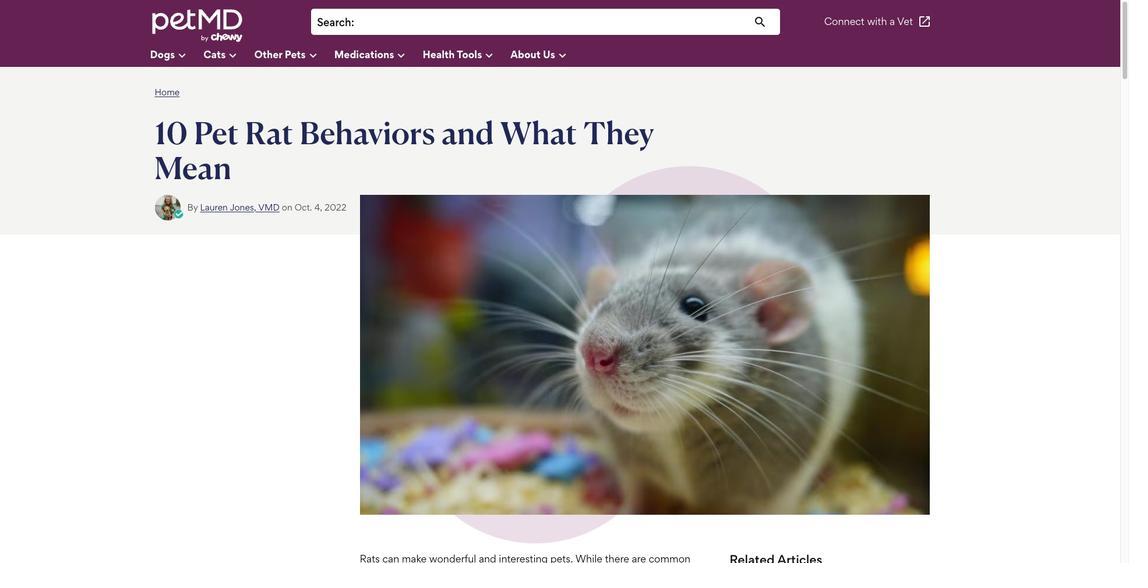Task type: vqa. For each thing, say whether or not it's contained in the screenshot.
dogs POPUP BUTTON
yes



Task type: locate. For each thing, give the bounding box(es) containing it.
lauren
[[200, 202, 228, 213]]

health tools button
[[423, 44, 511, 67]]

jones,
[[230, 202, 256, 213]]

oct.
[[295, 202, 312, 213]]

None text field
[[360, 15, 775, 30]]

home
[[155, 87, 180, 98]]

cats button
[[203, 44, 254, 67]]

about us button
[[511, 44, 584, 67]]

medications button
[[334, 44, 423, 67]]

mean
[[155, 148, 232, 187]]

petmd home image
[[150, 8, 243, 43]]

4,
[[314, 202, 322, 213]]

other pets button
[[254, 44, 334, 67]]

a
[[890, 15, 895, 28]]

:
[[351, 16, 354, 29]]

connect with a vet
[[824, 15, 913, 28]]

cats
[[203, 48, 226, 60]]

vmd
[[258, 202, 280, 213]]

close-up of a gray and white rat image
[[360, 195, 930, 515]]

connect with a vet button
[[824, 8, 932, 36]]

home link
[[155, 87, 180, 98]]

other
[[254, 48, 282, 60]]

dogs button
[[150, 44, 203, 67]]

2022
[[325, 202, 347, 213]]

they
[[583, 114, 654, 152]]

other pets
[[254, 48, 306, 60]]

health tools
[[423, 48, 482, 60]]

rat
[[245, 114, 293, 152]]

search :
[[317, 16, 354, 29]]



Task type: describe. For each thing, give the bounding box(es) containing it.
10 pet rat behaviors and what they mean
[[155, 114, 654, 187]]

behaviors
[[300, 114, 435, 152]]

and
[[441, 114, 494, 152]]

about
[[511, 48, 541, 60]]

pet
[[194, 114, 239, 152]]

by
[[187, 202, 198, 213]]

about us
[[511, 48, 555, 60]]

what
[[500, 114, 577, 152]]

search
[[317, 16, 351, 29]]

connect
[[824, 15, 865, 28]]

10
[[155, 114, 188, 152]]

with
[[867, 15, 887, 28]]

vet
[[897, 15, 913, 28]]

dogs
[[150, 48, 175, 60]]

on
[[282, 202, 292, 213]]

medications
[[334, 48, 394, 60]]

us
[[543, 48, 555, 60]]

lauren jones, vmd link
[[200, 202, 280, 213]]

lauren jones, vmd image
[[155, 195, 180, 221]]

health
[[423, 48, 455, 60]]

tools
[[457, 48, 482, 60]]

by lauren jones, vmd on oct. 4, 2022
[[187, 202, 347, 213]]

pets
[[285, 48, 306, 60]]



